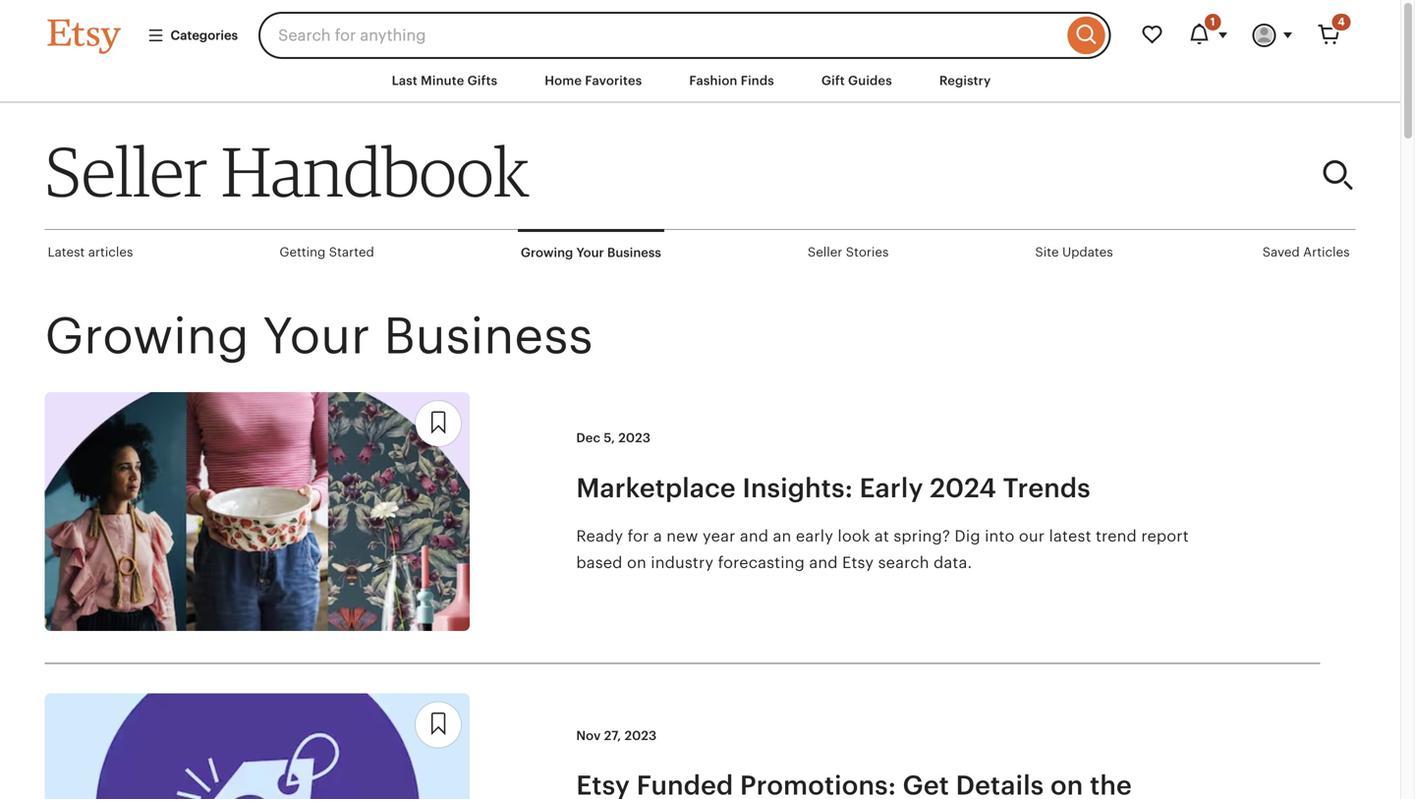 Task type: locate. For each thing, give the bounding box(es) containing it.
home
[[545, 73, 582, 88]]

1 horizontal spatial your
[[577, 245, 604, 260]]

2023 for dec 5, 2023
[[619, 431, 651, 445]]

and down early
[[809, 554, 838, 572]]

marketplace insights: early 2024 trends link
[[576, 471, 1206, 505]]

0 vertical spatial seller
[[45, 130, 208, 213]]

ready
[[576, 527, 623, 545]]

1 vertical spatial growing your business
[[45, 307, 593, 364]]

new
[[667, 527, 699, 545]]

0 horizontal spatial and
[[740, 527, 769, 545]]

2023 for nov 27, 2023
[[625, 728, 657, 743]]

started
[[329, 245, 374, 260]]

growing
[[521, 245, 573, 260], [45, 307, 249, 364]]

0 vertical spatial 2023
[[619, 431, 651, 445]]

0 horizontal spatial growing
[[45, 307, 249, 364]]

minute
[[421, 73, 464, 88]]

2023
[[619, 431, 651, 445], [625, 728, 657, 743]]

saved articles
[[1263, 245, 1350, 260]]

0 vertical spatial your
[[577, 245, 604, 260]]

4
[[1338, 16, 1345, 28]]

stories
[[846, 245, 889, 260]]

dig
[[955, 527, 981, 545]]

business
[[607, 245, 661, 260], [384, 307, 593, 364]]

spring?
[[894, 527, 951, 545]]

finds
[[741, 73, 775, 88]]

0 horizontal spatial business
[[384, 307, 593, 364]]

None search field
[[259, 12, 1111, 59]]

growing your business
[[521, 245, 661, 260], [45, 307, 593, 364]]

getting started
[[280, 245, 374, 260]]

seller left stories
[[808, 245, 843, 260]]

updates
[[1063, 245, 1113, 260]]

year
[[703, 527, 736, 545]]

handbook
[[221, 130, 529, 213]]

ready for a new year and an early look at spring? dig into our latest trend report based on industry forecasting and etsy search data.
[[576, 527, 1189, 572]]

guides
[[848, 73, 892, 88]]

growing down "seller handbook" link
[[521, 245, 573, 260]]

1 vertical spatial 2023
[[625, 728, 657, 743]]

0 vertical spatial business
[[607, 245, 661, 260]]

your
[[577, 245, 604, 260], [263, 307, 370, 364]]

nov
[[576, 728, 601, 743]]

and
[[740, 527, 769, 545], [809, 554, 838, 572]]

site updates link
[[1033, 230, 1116, 274]]

data.
[[934, 554, 973, 572]]

home favorites
[[545, 73, 642, 88]]

2023 right 27,
[[625, 728, 657, 743]]

fashion
[[689, 73, 738, 88]]

menu bar
[[12, 59, 1389, 103]]

last
[[392, 73, 418, 88]]

2023 right 5,
[[619, 431, 651, 445]]

1 horizontal spatial growing
[[521, 245, 573, 260]]

and up forecasting
[[740, 527, 769, 545]]

1 vertical spatial and
[[809, 554, 838, 572]]

1 button
[[1176, 12, 1241, 59]]

site
[[1036, 245, 1059, 260]]

latest
[[1049, 527, 1092, 545]]

1 horizontal spatial seller
[[808, 245, 843, 260]]

1 vertical spatial seller
[[808, 245, 843, 260]]

trend
[[1096, 527, 1137, 545]]

seller
[[45, 130, 208, 213], [808, 245, 843, 260]]

1 vertical spatial your
[[263, 307, 370, 364]]

nov 27, 2023
[[576, 728, 657, 743]]

early
[[860, 473, 924, 503]]

seller up articles
[[45, 130, 208, 213]]

registry
[[940, 73, 991, 88]]

growing down articles
[[45, 307, 249, 364]]

4 link
[[1306, 12, 1353, 59]]

on
[[627, 554, 647, 572]]

last minute gifts
[[392, 73, 498, 88]]

0 horizontal spatial seller
[[45, 130, 208, 213]]

Search for anything text field
[[259, 12, 1063, 59]]

getting started link
[[277, 230, 377, 274]]

latest articles
[[48, 245, 133, 260]]

site updates
[[1036, 245, 1113, 260]]

industry
[[651, 554, 714, 572]]



Task type: vqa. For each thing, say whether or not it's contained in the screenshot.
aromas
no



Task type: describe. For each thing, give the bounding box(es) containing it.
search
[[878, 554, 930, 572]]

articles
[[1304, 245, 1350, 260]]

gift guides
[[822, 73, 892, 88]]

saved
[[1263, 245, 1300, 260]]

into
[[985, 527, 1015, 545]]

categories button
[[132, 18, 253, 53]]

seller for seller stories
[[808, 245, 843, 260]]

at
[[875, 527, 890, 545]]

categories banner
[[12, 0, 1389, 59]]

1 vertical spatial growing
[[45, 307, 249, 364]]

etsy
[[843, 554, 874, 572]]

a
[[654, 527, 662, 545]]

fashion finds link
[[675, 63, 789, 98]]

dec
[[576, 431, 601, 445]]

growing your business link
[[518, 229, 664, 273]]

gift guides link
[[807, 63, 907, 98]]

last minute gifts link
[[377, 63, 512, 98]]

getting
[[280, 245, 326, 260]]

seller for seller handbook
[[45, 130, 208, 213]]

0 vertical spatial growing your business
[[521, 245, 661, 260]]

seller stories link
[[805, 230, 892, 274]]

1 horizontal spatial and
[[809, 554, 838, 572]]

0 horizontal spatial your
[[263, 307, 370, 364]]

report
[[1142, 527, 1189, 545]]

gifts
[[468, 73, 498, 88]]

trends
[[1003, 473, 1091, 503]]

dec 5, 2023
[[576, 431, 651, 445]]

marketplace insights: early 2024 trends
[[576, 473, 1091, 503]]

home favorites link
[[530, 63, 657, 98]]

insights:
[[743, 473, 853, 503]]

articles
[[88, 245, 133, 260]]

saved articles link
[[1260, 230, 1353, 274]]

seller stories
[[808, 245, 889, 260]]

forecasting
[[718, 554, 805, 572]]

2024
[[930, 473, 997, 503]]

look
[[838, 527, 870, 545]]

marketplace
[[576, 473, 736, 503]]

for
[[628, 527, 649, 545]]

registry link
[[925, 63, 1006, 98]]

an
[[773, 527, 792, 545]]

0 vertical spatial growing
[[521, 245, 573, 260]]

gift
[[822, 73, 845, 88]]

seller handbook
[[45, 130, 529, 213]]

seller handbook link
[[45, 130, 967, 213]]

1 vertical spatial business
[[384, 307, 593, 364]]

based
[[576, 554, 623, 572]]

marketplace insights: early 2024 trends image
[[45, 392, 470, 631]]

fashion finds
[[689, 73, 775, 88]]

0 vertical spatial and
[[740, 527, 769, 545]]

categories
[[171, 28, 238, 43]]

latest articles link
[[45, 230, 136, 274]]

1
[[1211, 16, 1216, 28]]

our
[[1019, 527, 1045, 545]]

1 horizontal spatial business
[[607, 245, 661, 260]]

favorites
[[585, 73, 642, 88]]

5,
[[604, 431, 615, 445]]

menu bar containing last minute gifts
[[12, 59, 1389, 103]]

27,
[[604, 728, 621, 743]]

latest
[[48, 245, 85, 260]]

none search field inside categories banner
[[259, 12, 1111, 59]]

early
[[796, 527, 834, 545]]



